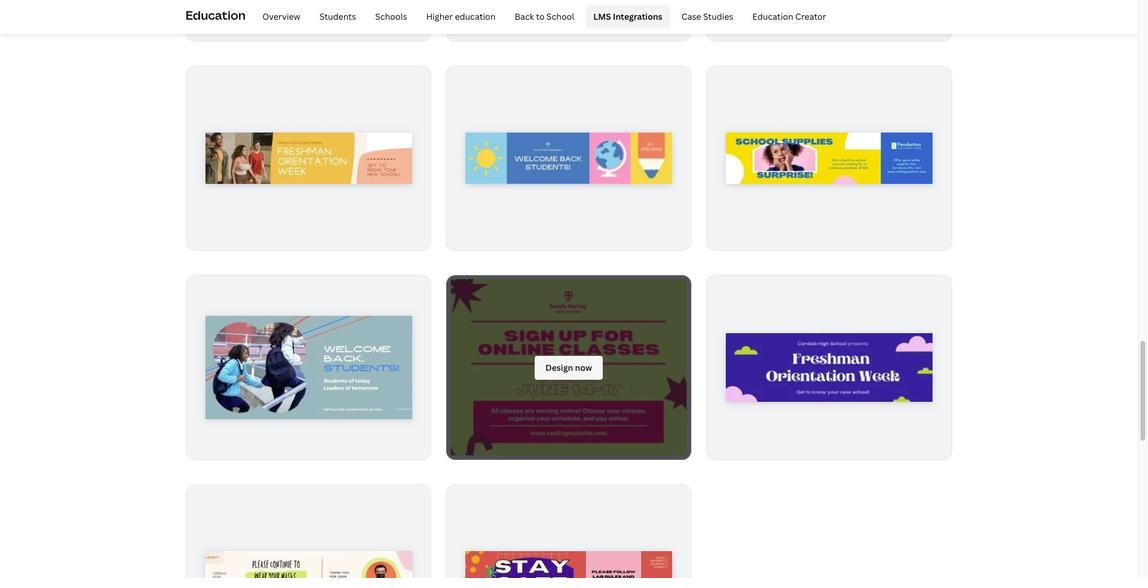 Task type: describe. For each thing, give the bounding box(es) containing it.
pink orange and green organic and handcrafted classroom health and safety high school back to school banner image
[[205, 552, 412, 578]]

yellow blue and pink colour pop sales and promos business and retail back to school banner image
[[726, 133, 933, 184]]

blue pink and green colour pop welcome messages and announcements high school back to school banner image
[[726, 333, 933, 402]]

yellow green and pink vibrant and dynamic education retractable exhibition banner image
[[451, 280, 687, 456]]

higher education
[[426, 11, 496, 22]]

orange and peach organic and handcrafted welcome messages and announcements high school back to school banner image
[[205, 133, 412, 184]]

students
[[320, 11, 356, 22]]

integrations
[[613, 11, 663, 22]]

lms
[[594, 11, 611, 22]]

overview link
[[255, 5, 308, 29]]

lms integrations
[[594, 11, 663, 22]]

schools link
[[368, 5, 414, 29]]

red colour pop classroom health and safety university back to school banner image
[[466, 552, 673, 578]]



Task type: locate. For each thing, give the bounding box(es) containing it.
blue clean graphic welcome message elementary back to school banner image
[[205, 316, 412, 420]]

lms integrations link
[[586, 5, 670, 29]]

0 horizontal spatial education
[[186, 7, 246, 23]]

case studies link
[[675, 5, 741, 29]]

overview
[[262, 11, 300, 22]]

education creator
[[753, 11, 826, 22]]

higher education link
[[419, 5, 503, 29]]

schools
[[375, 11, 407, 22]]

education
[[455, 11, 496, 22]]

back
[[515, 11, 534, 22]]

menu bar
[[251, 5, 834, 29]]

education
[[186, 7, 246, 23], [753, 11, 794, 22]]

case
[[682, 11, 701, 22]]

education creator link
[[746, 5, 834, 29]]

menu bar containing overview
[[251, 5, 834, 29]]

to
[[536, 11, 545, 22]]

school
[[547, 11, 574, 22]]

education for education creator
[[753, 11, 794, 22]]

students link
[[312, 5, 363, 29]]

studies
[[703, 11, 734, 22]]

1 horizontal spatial education
[[753, 11, 794, 22]]

higher
[[426, 11, 453, 22]]

education for education
[[186, 7, 246, 23]]

back to school
[[515, 11, 574, 22]]

colorful illustration colour pop welcome messages and announcement elementary back to school banner image
[[466, 133, 673, 184]]

back to school link
[[508, 5, 582, 29]]

case studies
[[682, 11, 734, 22]]

creator
[[796, 11, 826, 22]]



Task type: vqa. For each thing, say whether or not it's contained in the screenshot.
"Stephanie Aranda" icon
no



